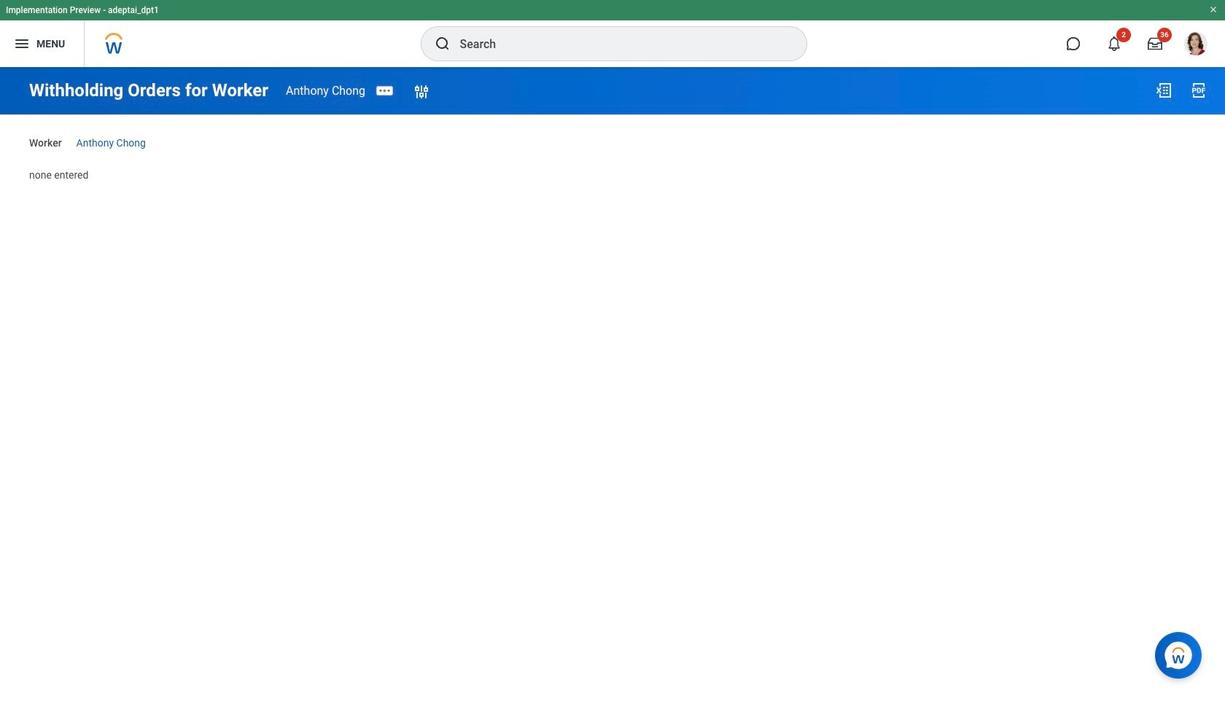 Task type: describe. For each thing, give the bounding box(es) containing it.
view printable version (pdf) image
[[1191, 82, 1208, 99]]

export to excel image
[[1156, 82, 1173, 99]]

justify image
[[13, 35, 31, 53]]

Search Workday  search field
[[460, 28, 777, 60]]



Task type: locate. For each thing, give the bounding box(es) containing it.
banner
[[0, 0, 1226, 67]]

inbox large image
[[1149, 36, 1163, 51]]

close environment banner image
[[1210, 5, 1219, 14]]

profile logan mcneil image
[[1185, 32, 1208, 58]]

notifications large image
[[1108, 36, 1122, 51]]

search image
[[434, 35, 451, 53]]

change selection image
[[413, 84, 431, 101]]

main content
[[0, 67, 1226, 195]]



Task type: vqa. For each thing, say whether or not it's contained in the screenshot.
second chevron right image from the top
no



